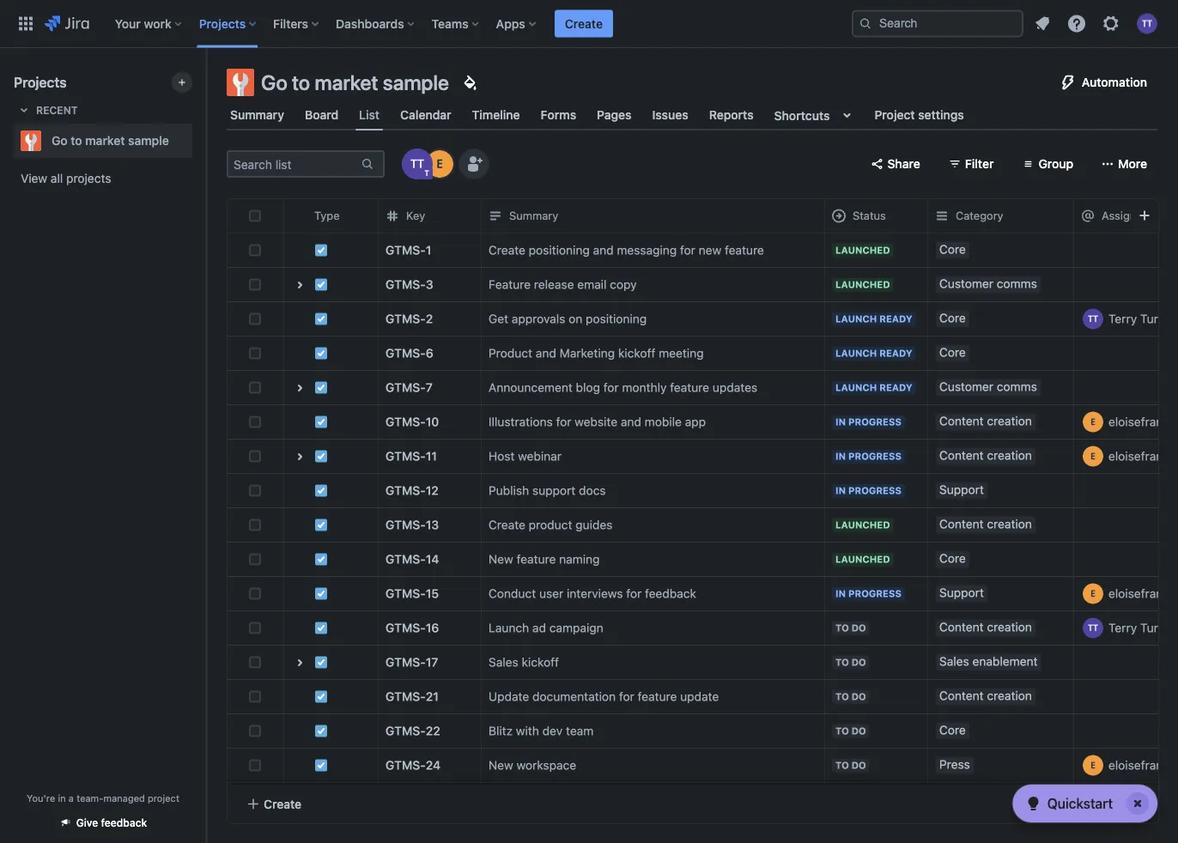 Task type: vqa. For each thing, say whether or not it's contained in the screenshot.


Task type: describe. For each thing, give the bounding box(es) containing it.
settings
[[918, 108, 964, 122]]

open image for gtms-17
[[289, 653, 310, 673]]

customer for feature release email copy
[[939, 276, 993, 291]]

conduct
[[489, 586, 536, 601]]

publish support docs
[[489, 483, 606, 498]]

1 horizontal spatial to
[[292, 70, 310, 94]]

2 creation from the top
[[987, 448, 1032, 462]]

22
[[426, 724, 440, 738]]

collapse recent projects image
[[14, 100, 34, 120]]

gtms- for 16
[[386, 621, 426, 635]]

product and marketing kickoff meeting
[[489, 346, 704, 360]]

2 do from the top
[[851, 657, 866, 668]]

documentation
[[532, 689, 616, 704]]

gtms-24
[[386, 758, 441, 772]]

share button
[[860, 150, 931, 178]]

feedback inside button
[[101, 817, 147, 829]]

update
[[489, 689, 529, 704]]

naming
[[559, 552, 600, 566]]

reports link
[[706, 100, 757, 131]]

recent
[[36, 104, 78, 116]]

table containing core
[[228, 198, 1178, 785]]

apps
[[496, 16, 525, 30]]

host
[[489, 449, 515, 463]]

1
[[426, 243, 431, 257]]

0 vertical spatial market
[[315, 70, 378, 94]]

in progress for interviews
[[835, 588, 901, 599]]

team
[[566, 724, 594, 738]]

gtms-1
[[386, 243, 431, 257]]

get approvals on positioning
[[489, 312, 647, 326]]

gtms- for 14
[[386, 552, 426, 566]]

8 row from the top
[[228, 439, 1178, 474]]

for left website
[[556, 415, 571, 429]]

to do for for
[[835, 691, 866, 702]]

feature up "app"
[[670, 380, 709, 395]]

launch for announcement blog for monthly feature updates
[[835, 382, 877, 393]]

1 vertical spatial go to market sample
[[52, 134, 169, 148]]

gtms- for 24
[[386, 758, 426, 772]]

dashboards
[[336, 16, 404, 30]]

content for guides
[[939, 517, 984, 531]]

filter
[[965, 157, 994, 171]]

gtms-3
[[386, 277, 433, 291]]

0 vertical spatial go
[[261, 70, 287, 94]]

7 row from the top
[[228, 404, 1178, 440]]

5 to from the top
[[835, 760, 849, 771]]

gtms- for 21
[[386, 689, 426, 704]]

marketing
[[560, 346, 615, 360]]

5 row from the top
[[228, 336, 1178, 371]]

core for team
[[939, 723, 966, 737]]

11 row from the top
[[228, 542, 1178, 577]]

projects
[[66, 171, 111, 185]]

gtms-17
[[386, 655, 438, 669]]

1 vertical spatial market
[[85, 134, 125, 148]]

gtms-21
[[386, 689, 439, 704]]

1 horizontal spatial go to market sample
[[261, 70, 449, 94]]

tab list containing list
[[216, 100, 1168, 131]]

Search list text field
[[228, 152, 359, 176]]

3 row from the top
[[228, 267, 1178, 302]]

update
[[680, 689, 719, 704]]

more
[[1118, 157, 1147, 171]]

updates
[[713, 380, 757, 395]]

shortcuts
[[774, 108, 830, 122]]

customer comms for feature release email copy
[[939, 276, 1037, 291]]

for right blog
[[603, 380, 619, 395]]

dev
[[542, 724, 563, 738]]

2 progress from the top
[[848, 451, 901, 462]]

launched for create product guides
[[835, 519, 890, 531]]

dashboards button
[[331, 10, 421, 37]]

summary inside row
[[509, 209, 558, 222]]

in for interviews
[[835, 588, 846, 599]]

in progress for website
[[835, 416, 901, 428]]

project settings link
[[871, 100, 967, 131]]

for right documentation
[[619, 689, 634, 704]]

to do for dev
[[835, 726, 866, 737]]

Search field
[[852, 10, 1023, 37]]

press
[[939, 757, 970, 771]]

give feedback
[[76, 817, 147, 829]]

new for new workspace
[[489, 758, 513, 772]]

15 row from the top
[[228, 679, 1178, 714]]

teams
[[432, 16, 469, 30]]

for right interviews
[[626, 586, 642, 601]]

automation image
[[1058, 72, 1078, 93]]

approvals
[[512, 312, 565, 326]]

creation for for
[[987, 689, 1032, 703]]

shortcuts button
[[771, 100, 861, 131]]

launch ready for meeting
[[835, 348, 912, 359]]

automation button
[[1047, 69, 1157, 96]]

5 do from the top
[[851, 760, 866, 771]]

enablement
[[972, 654, 1038, 668]]

new
[[699, 243, 721, 257]]

cell for gtms-11
[[283, 440, 378, 473]]

support for conduct user interviews for feedback
[[939, 586, 984, 600]]

cell for gtms-3
[[283, 268, 378, 301]]

sales enablement
[[939, 654, 1038, 668]]

task image for gtms-22
[[314, 724, 328, 738]]

4 row from the top
[[228, 301, 1178, 337]]

button to open the fields dropdown. open the fields dropdown to add fields to list view or create a new field image
[[1134, 205, 1155, 226]]

13
[[426, 518, 439, 532]]

support
[[532, 483, 576, 498]]

progress for website
[[848, 416, 901, 428]]

add to starred image
[[187, 131, 208, 151]]

help image
[[1066, 13, 1087, 34]]

launch ad campaign
[[489, 621, 603, 635]]

you're
[[27, 792, 55, 804]]

17
[[426, 655, 438, 669]]

sales kickoff
[[489, 655, 559, 669]]

10
[[426, 415, 439, 429]]

give feedback button
[[49, 809, 157, 837]]

gtms-11
[[386, 449, 437, 463]]

0 horizontal spatial sample
[[128, 134, 169, 148]]

customer for announcement blog for monthly feature updates
[[939, 380, 993, 394]]

gtms-10
[[386, 415, 439, 429]]

new for new feature naming
[[489, 552, 513, 566]]

11
[[426, 449, 437, 463]]

board link
[[301, 100, 342, 131]]

webinar
[[518, 449, 562, 463]]

dismiss quickstart image
[[1124, 790, 1151, 817]]

apps button
[[491, 10, 542, 37]]

eloisefrancis for host webinar
[[1108, 449, 1178, 463]]

content creation for guides
[[939, 517, 1032, 531]]

update documentation for feature update
[[489, 689, 719, 704]]

content for for
[[939, 689, 984, 703]]

terry turtle for content creation
[[1108, 621, 1172, 635]]

gtms- for 6
[[386, 346, 426, 360]]

content for website
[[939, 414, 984, 428]]

give
[[76, 817, 98, 829]]

in for website
[[835, 416, 846, 428]]

1 vertical spatial create button
[[228, 785, 1158, 823]]

1 ready from the top
[[879, 313, 912, 325]]

task image for gtms-24
[[314, 759, 328, 772]]

blitz
[[489, 724, 513, 738]]

task image for 9th row from the bottom
[[314, 484, 328, 498]]

team-
[[77, 792, 103, 804]]

user
[[539, 586, 563, 601]]

docs
[[579, 483, 606, 498]]

gtms-14 link
[[386, 551, 439, 568]]

3 task image from the top
[[314, 381, 328, 395]]

task image for gtms-10
[[314, 415, 328, 429]]

feedback inside row
[[645, 586, 696, 601]]

workspace
[[517, 758, 576, 772]]

2
[[426, 312, 433, 326]]

0 horizontal spatial go
[[52, 134, 68, 148]]

create positioning and messaging for new feature
[[489, 243, 764, 257]]

go to market sample link
[[14, 124, 185, 158]]

creation for guides
[[987, 517, 1032, 531]]

turtle for content creation
[[1140, 621, 1172, 635]]

0 horizontal spatial and
[[536, 346, 556, 360]]

2 to do from the top
[[835, 657, 866, 668]]

host webinar
[[489, 449, 562, 463]]

row containing press
[[228, 748, 1178, 783]]

announcement
[[489, 380, 573, 395]]

for left new
[[680, 243, 695, 257]]

to do for campaign
[[835, 622, 866, 634]]

your profile and settings image
[[1137, 13, 1157, 34]]

view all projects
[[21, 171, 111, 185]]

group button
[[1011, 150, 1084, 178]]

filters button
[[268, 10, 325, 37]]

task image for cell related to gtms-17
[[314, 656, 328, 669]]

task image for gtms-3 cell
[[314, 278, 328, 291]]

task image for 13th row from the bottom
[[314, 346, 328, 360]]

a
[[69, 792, 74, 804]]

summary inside tab list
[[230, 108, 284, 122]]

task image for gtms-11 cell
[[314, 449, 328, 463]]

5 to do from the top
[[835, 760, 866, 771]]

gtms-16 link
[[386, 619, 439, 637]]

quickstart
[[1047, 795, 1113, 812]]

gtms-22
[[386, 724, 440, 738]]

guides
[[575, 518, 613, 532]]

gtms-3 link
[[386, 276, 433, 293]]

terry for content creation
[[1108, 621, 1137, 635]]

4 core from the top
[[939, 551, 966, 565]]

projects button
[[194, 10, 263, 37]]

eloisefrancis23 image
[[426, 150, 453, 178]]

progress for interviews
[[848, 588, 901, 599]]

app
[[685, 415, 706, 429]]

gtms-21 link
[[386, 688, 439, 705]]

do for dev
[[851, 726, 866, 737]]

set background color image
[[459, 72, 480, 93]]

2 row from the top
[[228, 233, 1178, 268]]

core for messaging
[[939, 242, 966, 256]]

banner containing your work
[[0, 0, 1178, 48]]

product
[[529, 518, 572, 532]]

terry turtle for core
[[1108, 312, 1172, 326]]

turtle for core
[[1140, 312, 1172, 326]]

9 row from the top
[[228, 473, 1178, 508]]

with
[[516, 724, 539, 738]]

issues
[[652, 108, 688, 122]]

task image for gtms-21
[[314, 690, 328, 704]]

terry turtle image
[[404, 150, 431, 178]]

your
[[115, 16, 141, 30]]

view all projects link
[[14, 163, 192, 194]]

summary link
[[227, 100, 288, 131]]

create product guides
[[489, 518, 613, 532]]

assignee
[[1102, 209, 1149, 222]]

launched for feature release email copy
[[835, 279, 890, 290]]



Task type: locate. For each thing, give the bounding box(es) containing it.
2 launched from the top
[[835, 279, 890, 290]]

gtms- down gtms-12 link
[[386, 518, 426, 532]]

2 vertical spatial open image
[[289, 653, 310, 673]]

3 do from the top
[[851, 691, 866, 702]]

gtms- down 'gtms-22' 'link'
[[386, 758, 426, 772]]

content creation for campaign
[[939, 620, 1032, 634]]

5 content creation from the top
[[939, 689, 1032, 703]]

2 terry turtle from the top
[[1108, 621, 1172, 635]]

in progress
[[835, 416, 901, 428], [835, 451, 901, 462], [835, 485, 901, 496], [835, 588, 901, 599]]

1 horizontal spatial summary
[[509, 209, 558, 222]]

3
[[426, 277, 433, 291]]

gtms-7
[[386, 380, 433, 395]]

0 vertical spatial launch ready
[[835, 313, 912, 325]]

1 vertical spatial terry turtle
[[1108, 621, 1172, 635]]

3 launched from the top
[[835, 519, 890, 531]]

1 horizontal spatial kickoff
[[618, 346, 655, 360]]

1 vertical spatial open image
[[289, 446, 310, 467]]

5 gtms- from the top
[[386, 380, 426, 395]]

illustrations
[[489, 415, 553, 429]]

feature
[[725, 243, 764, 257], [670, 380, 709, 395], [517, 552, 556, 566], [638, 689, 677, 704]]

cell for gtms-17
[[283, 646, 378, 679]]

12 gtms- from the top
[[386, 621, 426, 635]]

cell down type
[[283, 268, 378, 301]]

1 progress from the top
[[848, 416, 901, 428]]

website
[[575, 415, 617, 429]]

0 horizontal spatial sales
[[489, 655, 518, 669]]

1 vertical spatial kickoff
[[522, 655, 559, 669]]

core for positioning
[[939, 311, 966, 325]]

1 horizontal spatial projects
[[199, 16, 246, 30]]

customer comms
[[939, 276, 1037, 291], [939, 380, 1037, 394]]

2 eloisefrancis from the top
[[1108, 449, 1178, 463]]

open image for gtms-11
[[289, 446, 310, 467]]

2 support from the top
[[939, 586, 984, 600]]

6 task image from the top
[[314, 587, 328, 601]]

add people image
[[464, 154, 484, 174]]

gtms- for 11
[[386, 449, 426, 463]]

gtms-11 link
[[386, 448, 437, 465]]

3 eloisefrancis from the top
[[1108, 586, 1178, 601]]

1 launched from the top
[[835, 245, 890, 256]]

automation
[[1082, 75, 1147, 89]]

9 gtms- from the top
[[386, 518, 426, 532]]

in
[[58, 792, 66, 804]]

to for dev
[[835, 726, 849, 737]]

summary
[[230, 108, 284, 122], [509, 209, 558, 222]]

3 ready from the top
[[879, 382, 912, 393]]

gtms-15
[[386, 586, 439, 601]]

gtms- up gtms-3
[[386, 243, 426, 257]]

launch
[[835, 313, 877, 325], [835, 348, 877, 359], [835, 382, 877, 393], [489, 621, 529, 635]]

0 horizontal spatial projects
[[14, 74, 67, 91]]

gtms- down gtms-17 "link"
[[386, 689, 426, 704]]

0 vertical spatial terry
[[1108, 312, 1137, 326]]

task image for gtms-2
[[314, 312, 328, 326]]

gtms- for 22
[[386, 724, 426, 738]]

primary element
[[10, 0, 852, 48]]

1 do from the top
[[851, 622, 866, 634]]

1 customer from the top
[[939, 276, 993, 291]]

cell down open image
[[283, 440, 378, 473]]

1 vertical spatial go
[[52, 134, 68, 148]]

12 row from the top
[[228, 576, 1178, 611]]

projects up 'sidebar navigation' icon
[[199, 16, 246, 30]]

launch ready for feature
[[835, 382, 912, 393]]

4 cell from the top
[[283, 646, 378, 679]]

cell for gtms-7
[[283, 371, 378, 404]]

4 in progress from the top
[[835, 588, 901, 599]]

launch ready
[[835, 313, 912, 325], [835, 348, 912, 359], [835, 382, 912, 393]]

1 content from the top
[[939, 414, 984, 428]]

1 horizontal spatial and
[[593, 243, 614, 257]]

1 open image from the top
[[289, 275, 310, 295]]

summary up search list text box
[[230, 108, 284, 122]]

launched for new feature naming
[[835, 554, 890, 565]]

1 vertical spatial customer comms
[[939, 380, 1037, 394]]

and left mobile
[[621, 415, 641, 429]]

7 task image from the top
[[314, 690, 328, 704]]

gtms- down gtms-7 link
[[386, 415, 426, 429]]

gtms- down gtms-2 link
[[386, 346, 426, 360]]

5 core from the top
[[939, 723, 966, 737]]

share
[[887, 157, 920, 171]]

sales up update
[[489, 655, 518, 669]]

you're in a team-managed project
[[27, 792, 179, 804]]

task image for 11th row from the top
[[314, 553, 328, 566]]

17 row from the top
[[228, 748, 1178, 783]]

ready for feature
[[879, 382, 912, 393]]

0 vertical spatial comms
[[997, 276, 1037, 291]]

0 vertical spatial and
[[593, 243, 614, 257]]

3 to from the top
[[835, 691, 849, 702]]

more button
[[1091, 150, 1157, 178]]

task image for gtms-16
[[314, 621, 328, 635]]

2 turtle from the top
[[1140, 621, 1172, 635]]

table
[[228, 198, 1178, 785]]

5 task image from the top
[[314, 518, 328, 532]]

sidebar navigation image
[[187, 69, 225, 103]]

4 creation from the top
[[987, 620, 1032, 634]]

reports
[[709, 108, 754, 122]]

summary up 'release'
[[509, 209, 558, 222]]

task image
[[314, 243, 328, 257], [314, 312, 328, 326], [314, 381, 328, 395], [314, 415, 328, 429], [314, 518, 328, 532], [314, 621, 328, 635], [314, 690, 328, 704], [314, 724, 328, 738], [314, 759, 328, 772]]

feature left update
[[638, 689, 677, 704]]

new down blitz
[[489, 758, 513, 772]]

4 gtms- from the top
[[386, 346, 426, 360]]

0 vertical spatial open image
[[289, 275, 310, 295]]

2 comms from the top
[[997, 380, 1037, 394]]

monthly
[[622, 380, 667, 395]]

gtms-13 link
[[386, 516, 439, 534]]

feature release email copy
[[489, 277, 637, 291]]

1 new from the top
[[489, 552, 513, 566]]

projects up collapse recent projects icon
[[14, 74, 67, 91]]

new
[[489, 552, 513, 566], [489, 758, 513, 772]]

gtms- for 7
[[386, 380, 426, 395]]

check image
[[1023, 793, 1044, 814]]

notifications image
[[1032, 13, 1053, 34]]

1 in from the top
[[835, 416, 846, 428]]

gtms-24 link
[[386, 757, 441, 774]]

6 gtms- from the top
[[386, 415, 426, 429]]

16 row from the top
[[228, 714, 1178, 749]]

support for publish support docs
[[939, 483, 984, 497]]

to do
[[835, 622, 866, 634], [835, 657, 866, 668], [835, 691, 866, 702], [835, 726, 866, 737], [835, 760, 866, 771]]

interviews
[[567, 586, 623, 601]]

go to market sample
[[261, 70, 449, 94], [52, 134, 169, 148]]

go down "recent"
[[52, 134, 68, 148]]

market up view all projects link
[[85, 134, 125, 148]]

gtms- for 2
[[386, 312, 426, 326]]

3 core from the top
[[939, 345, 966, 359]]

and up email
[[593, 243, 614, 257]]

2 gtms- from the top
[[386, 277, 426, 291]]

gtms-14
[[386, 552, 439, 566]]

4 progress from the top
[[848, 588, 901, 599]]

launched for create positioning and messaging for new feature
[[835, 245, 890, 256]]

1 vertical spatial ready
[[879, 348, 912, 359]]

tab list
[[216, 100, 1168, 131]]

gtms- down gtms-3 link
[[386, 312, 426, 326]]

sales for sales enablement
[[939, 654, 969, 668]]

1 horizontal spatial market
[[315, 70, 378, 94]]

4 in from the top
[[835, 588, 846, 599]]

2 horizontal spatial and
[[621, 415, 641, 429]]

gtms- for 10
[[386, 415, 426, 429]]

pages
[[597, 108, 632, 122]]

gtms-2
[[386, 312, 433, 326]]

row containing type
[[228, 198, 1178, 234]]

3 task image from the top
[[314, 449, 328, 463]]

creation for campaign
[[987, 620, 1032, 634]]

gtms-6 link
[[386, 345, 433, 362]]

0 vertical spatial positioning
[[529, 243, 590, 257]]

and
[[593, 243, 614, 257], [536, 346, 556, 360], [621, 415, 641, 429]]

projects inside 'dropdown button'
[[199, 16, 246, 30]]

1 turtle from the top
[[1140, 312, 1172, 326]]

0 vertical spatial customer
[[939, 276, 993, 291]]

1 task image from the top
[[314, 278, 328, 291]]

1 terry turtle from the top
[[1108, 312, 1172, 326]]

feature down product
[[517, 552, 556, 566]]

gtms- down gtms-21 link
[[386, 724, 426, 738]]

1 vertical spatial sample
[[128, 134, 169, 148]]

quickstart button
[[1013, 785, 1157, 823]]

3 gtms- from the top
[[386, 312, 426, 326]]

0 vertical spatial terry turtle
[[1108, 312, 1172, 326]]

publish
[[489, 483, 529, 498]]

to for campaign
[[835, 622, 849, 634]]

0 vertical spatial ready
[[879, 313, 912, 325]]

gtms- down gtms-10 link
[[386, 449, 426, 463]]

2 task image from the top
[[314, 312, 328, 326]]

create button
[[555, 10, 613, 37], [228, 785, 1158, 823]]

24
[[426, 758, 441, 772]]

view
[[21, 171, 47, 185]]

0 horizontal spatial to
[[71, 134, 82, 148]]

2 task image from the top
[[314, 346, 328, 360]]

content for campaign
[[939, 620, 984, 634]]

eloisefrancis
[[1108, 415, 1178, 429], [1108, 449, 1178, 463], [1108, 586, 1178, 601], [1108, 758, 1178, 772]]

gtms-16
[[386, 621, 439, 635]]

core for kickoff
[[939, 345, 966, 359]]

eloisefrancis for new workspace
[[1108, 758, 1178, 772]]

gtms- down gtms-6 link
[[386, 380, 426, 395]]

1 row from the top
[[228, 198, 1178, 234]]

kickoff down ad
[[522, 655, 559, 669]]

gtms-2 link
[[386, 310, 433, 328]]

gtms-22 link
[[386, 723, 440, 740]]

5 creation from the top
[[987, 689, 1032, 703]]

create button inside primary element
[[555, 10, 613, 37]]

do for for
[[851, 691, 866, 702]]

get
[[489, 312, 508, 326]]

3 to do from the top
[[835, 691, 866, 702]]

6 row from the top
[[228, 370, 1178, 405]]

and down approvals
[[536, 346, 556, 360]]

12
[[426, 483, 439, 498]]

1 vertical spatial terry
[[1108, 621, 1137, 635]]

do for campaign
[[851, 622, 866, 634]]

gtms- inside 'link'
[[386, 724, 426, 738]]

1 vertical spatial support
[[939, 586, 984, 600]]

go up "summary" link
[[261, 70, 287, 94]]

task image
[[314, 278, 328, 291], [314, 346, 328, 360], [314, 449, 328, 463], [314, 484, 328, 498], [314, 553, 328, 566], [314, 587, 328, 601], [314, 656, 328, 669]]

cell
[[283, 268, 378, 301], [283, 371, 378, 404], [283, 440, 378, 473], [283, 646, 378, 679]]

content creation
[[939, 414, 1032, 428], [939, 448, 1032, 462], [939, 517, 1032, 531], [939, 620, 1032, 634], [939, 689, 1032, 703]]

0 vertical spatial to
[[292, 70, 310, 94]]

7
[[426, 380, 433, 395]]

eloisefrancis for illustrations for website and mobile app
[[1108, 415, 1178, 429]]

4 content creation from the top
[[939, 620, 1032, 634]]

go to market sample up the "list"
[[261, 70, 449, 94]]

positioning up feature release email copy
[[529, 243, 590, 257]]

1 eloisefrancis from the top
[[1108, 415, 1178, 429]]

to
[[292, 70, 310, 94], [71, 134, 82, 148]]

0 vertical spatial create button
[[555, 10, 613, 37]]

managed
[[103, 792, 145, 804]]

customer comms for announcement blog for monthly feature updates
[[939, 380, 1037, 394]]

cell left gtms-7 link
[[283, 371, 378, 404]]

gtms- down the gtms-1 link
[[386, 277, 426, 291]]

open image
[[289, 378, 310, 398]]

sample left add to starred image on the top of the page
[[128, 134, 169, 148]]

1 vertical spatial projects
[[14, 74, 67, 91]]

1 creation from the top
[[987, 414, 1032, 428]]

2 customer comms from the top
[[939, 380, 1037, 394]]

create inside primary element
[[565, 16, 603, 30]]

2 content from the top
[[939, 448, 984, 462]]

1 horizontal spatial sales
[[939, 654, 969, 668]]

work
[[144, 16, 171, 30]]

jira image
[[45, 13, 89, 34], [45, 13, 89, 34]]

1 horizontal spatial go
[[261, 70, 287, 94]]

2 to from the top
[[835, 657, 849, 668]]

type
[[314, 209, 340, 222]]

feedback down managed
[[101, 817, 147, 829]]

to for for
[[835, 691, 849, 702]]

4 do from the top
[[851, 726, 866, 737]]

meeting
[[659, 346, 704, 360]]

1 vertical spatial turtle
[[1140, 621, 1172, 635]]

2 new from the top
[[489, 758, 513, 772]]

1 vertical spatial launch ready
[[835, 348, 912, 359]]

cell left gtms-17 "link"
[[283, 646, 378, 679]]

open image
[[289, 275, 310, 295], [289, 446, 310, 467], [289, 653, 310, 673]]

10 row from the top
[[228, 507, 1178, 543]]

1 gtms- from the top
[[386, 243, 426, 257]]

ad
[[532, 621, 546, 635]]

4 task image from the top
[[314, 415, 328, 429]]

1 vertical spatial summary
[[509, 209, 558, 222]]

0 horizontal spatial market
[[85, 134, 125, 148]]

1 launch ready from the top
[[835, 313, 912, 325]]

0 vertical spatial turtle
[[1140, 312, 1172, 326]]

4 task image from the top
[[314, 484, 328, 498]]

launch for get approvals on positioning
[[835, 313, 877, 325]]

settings image
[[1101, 13, 1121, 34]]

gtms- for 12
[[386, 483, 426, 498]]

0 horizontal spatial summary
[[230, 108, 284, 122]]

6
[[426, 346, 433, 360]]

1 support from the top
[[939, 483, 984, 497]]

1 vertical spatial new
[[489, 758, 513, 772]]

1 vertical spatial customer
[[939, 380, 993, 394]]

gtms-6
[[386, 346, 433, 360]]

0 vertical spatial sample
[[383, 70, 449, 94]]

gtms- for 13
[[386, 518, 426, 532]]

3 cell from the top
[[283, 440, 378, 473]]

0 horizontal spatial go to market sample
[[52, 134, 169, 148]]

banner
[[0, 0, 1178, 48]]

feature right new
[[725, 243, 764, 257]]

gtms- down the gtms-11 link
[[386, 483, 426, 498]]

content creation for for
[[939, 689, 1032, 703]]

2 in from the top
[[835, 451, 846, 462]]

4 to do from the top
[[835, 726, 866, 737]]

10 gtms- from the top
[[386, 552, 426, 566]]

0 vertical spatial kickoff
[[618, 346, 655, 360]]

gtms- down gtms-13 link
[[386, 552, 426, 566]]

13 gtms- from the top
[[386, 655, 426, 669]]

2 vertical spatial launch ready
[[835, 382, 912, 393]]

task image for sixth row from the bottom
[[314, 587, 328, 601]]

2 in progress from the top
[[835, 451, 901, 462]]

1 vertical spatial comms
[[997, 380, 1037, 394]]

0 vertical spatial customer comms
[[939, 276, 1037, 291]]

ready for meeting
[[879, 348, 912, 359]]

sales left enablement
[[939, 654, 969, 668]]

create
[[565, 16, 603, 30], [489, 243, 525, 257], [489, 518, 525, 532], [264, 797, 301, 811]]

row
[[228, 198, 1178, 234], [228, 233, 1178, 268], [228, 267, 1178, 302], [228, 301, 1178, 337], [228, 336, 1178, 371], [228, 370, 1178, 405], [228, 404, 1178, 440], [228, 439, 1178, 474], [228, 473, 1178, 508], [228, 507, 1178, 543], [228, 542, 1178, 577], [228, 576, 1178, 611], [228, 610, 1178, 646], [228, 645, 1178, 680], [228, 679, 1178, 714], [228, 714, 1178, 749], [228, 748, 1178, 783]]

task image for gtms-1
[[314, 243, 328, 257]]

core
[[939, 242, 966, 256], [939, 311, 966, 325], [939, 345, 966, 359], [939, 551, 966, 565], [939, 723, 966, 737]]

progress for docs
[[848, 485, 901, 496]]

0 vertical spatial summary
[[230, 108, 284, 122]]

0 vertical spatial support
[[939, 483, 984, 497]]

11 gtms- from the top
[[386, 586, 426, 601]]

board
[[305, 108, 338, 122]]

2 vertical spatial ready
[[879, 382, 912, 393]]

1 in progress from the top
[[835, 416, 901, 428]]

in for docs
[[835, 485, 846, 496]]

kickoff
[[618, 346, 655, 360], [522, 655, 559, 669]]

sales for sales kickoff
[[489, 655, 518, 669]]

content creation for website
[[939, 414, 1032, 428]]

launched
[[835, 245, 890, 256], [835, 279, 890, 290], [835, 519, 890, 531], [835, 554, 890, 565]]

launch for product and marketing kickoff meeting
[[835, 348, 877, 359]]

new up conduct
[[489, 552, 513, 566]]

gtms-1 link
[[386, 242, 431, 259]]

1 core from the top
[[939, 242, 966, 256]]

go to market sample up view all projects link
[[52, 134, 169, 148]]

2 content creation from the top
[[939, 448, 1032, 462]]

search image
[[859, 17, 872, 30]]

5 content from the top
[[939, 689, 984, 703]]

comms for announcement blog for monthly feature updates
[[997, 380, 1037, 394]]

terry for core
[[1108, 312, 1137, 326]]

gtms- down gtms-15 link
[[386, 621, 426, 635]]

gtms-12
[[386, 483, 439, 498]]

0 vertical spatial projects
[[199, 16, 246, 30]]

conduct user interviews for feedback
[[489, 586, 696, 601]]

3 open image from the top
[[289, 653, 310, 673]]

blog
[[576, 380, 600, 395]]

16
[[426, 621, 439, 635]]

8 gtms- from the top
[[386, 483, 426, 498]]

1 vertical spatial feedback
[[101, 817, 147, 829]]

1 vertical spatial to
[[71, 134, 82, 148]]

1 horizontal spatial sample
[[383, 70, 449, 94]]

row containing sales enablement
[[228, 645, 1178, 680]]

15 gtms- from the top
[[386, 724, 426, 738]]

appswitcher icon image
[[15, 13, 36, 34]]

3 content from the top
[[939, 517, 984, 531]]

3 content creation from the top
[[939, 517, 1032, 531]]

0 vertical spatial feedback
[[645, 586, 696, 601]]

2 open image from the top
[[289, 446, 310, 467]]

market up the "list"
[[315, 70, 378, 94]]

5 task image from the top
[[314, 553, 328, 566]]

sample up calendar
[[383, 70, 449, 94]]

your work button
[[110, 10, 189, 37]]

pages link
[[593, 100, 635, 131]]

comms for feature release email copy
[[997, 276, 1037, 291]]

eloisefrancis for conduct user interviews for feedback
[[1108, 586, 1178, 601]]

0 horizontal spatial feedback
[[101, 817, 147, 829]]

gtms- down gtms-16 link
[[386, 655, 426, 669]]

product
[[489, 346, 532, 360]]

terry turtle
[[1108, 312, 1172, 326], [1108, 621, 1172, 635]]

category
[[956, 209, 1003, 222]]

content
[[939, 414, 984, 428], [939, 448, 984, 462], [939, 517, 984, 531], [939, 620, 984, 634], [939, 689, 984, 703]]

14 gtms- from the top
[[386, 689, 426, 704]]

0 horizontal spatial kickoff
[[522, 655, 559, 669]]

gtms- for 17
[[386, 655, 426, 669]]

in progress for docs
[[835, 485, 901, 496]]

to down "recent"
[[71, 134, 82, 148]]

market
[[315, 70, 378, 94], [85, 134, 125, 148]]

2 vertical spatial and
[[621, 415, 641, 429]]

gtms- for 3
[[386, 277, 426, 291]]

0 vertical spatial go to market sample
[[261, 70, 449, 94]]

kickoff up the monthly
[[618, 346, 655, 360]]

1 horizontal spatial feedback
[[645, 586, 696, 601]]

to up board
[[292, 70, 310, 94]]

gtms- for 1
[[386, 243, 426, 257]]

messaging
[[617, 243, 677, 257]]

2 launch ready from the top
[[835, 348, 912, 359]]

forms
[[541, 108, 576, 122]]

16 gtms- from the top
[[386, 758, 426, 772]]

1 vertical spatial and
[[536, 346, 556, 360]]

4 to from the top
[[835, 726, 849, 737]]

2 cell from the top
[[283, 371, 378, 404]]

creation for website
[[987, 414, 1032, 428]]

create project image
[[175, 76, 189, 89]]

gtms-7 link
[[386, 379, 433, 396]]

feedback right interviews
[[645, 586, 696, 601]]

open image for gtms-3
[[289, 275, 310, 295]]

0 vertical spatial new
[[489, 552, 513, 566]]

gtms- down the gtms-14 link
[[386, 586, 426, 601]]

task image for gtms-13
[[314, 518, 328, 532]]

gtms- inside "link"
[[386, 655, 426, 669]]

do
[[851, 622, 866, 634], [851, 657, 866, 668], [851, 691, 866, 702], [851, 726, 866, 737], [851, 760, 866, 771]]

4 launched from the top
[[835, 554, 890, 565]]

gtms- for 15
[[386, 586, 426, 601]]

1 vertical spatial positioning
[[586, 312, 647, 326]]

3 launch ready from the top
[[835, 382, 912, 393]]

13 row from the top
[[228, 610, 1178, 646]]

positioning down copy on the top right
[[586, 312, 647, 326]]



